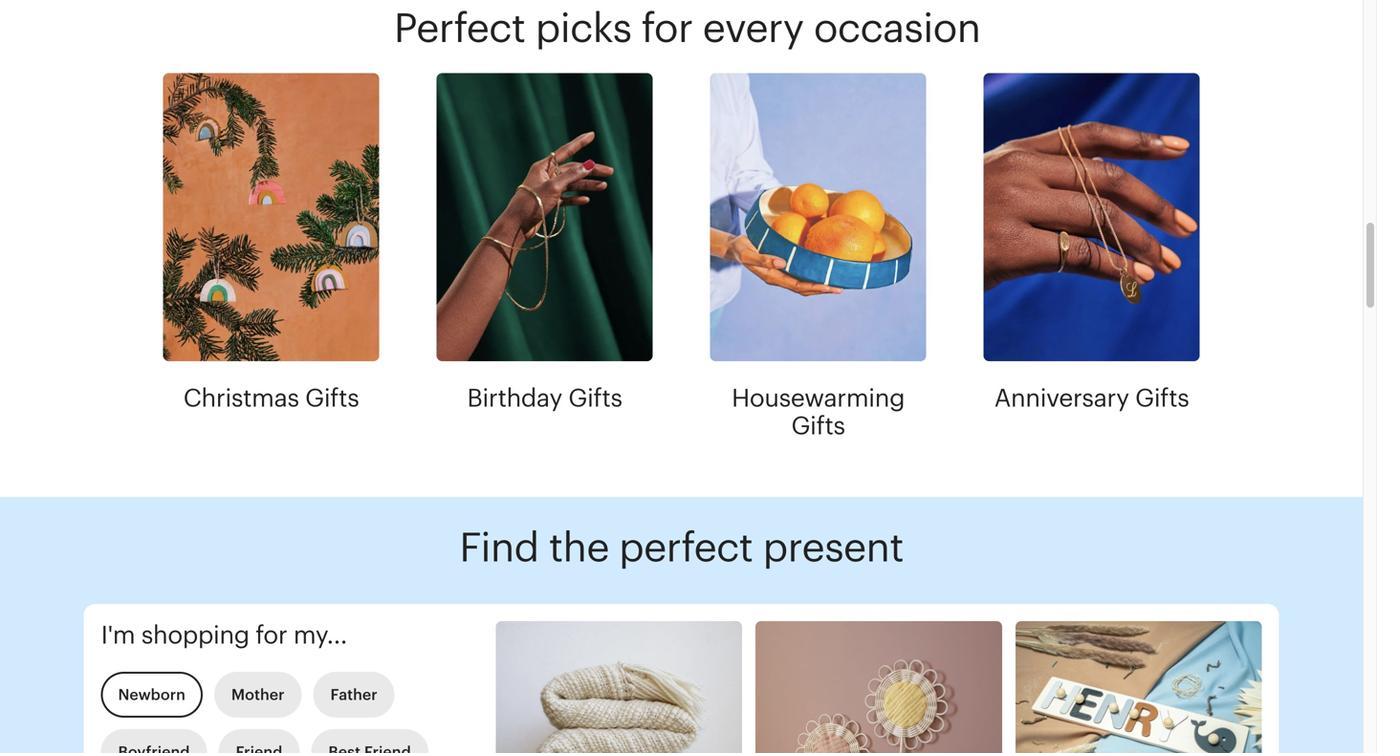 Task type: locate. For each thing, give the bounding box(es) containing it.
gifts inside housewarming gifts
[[792, 412, 846, 440]]

christmas gifts image
[[163, 73, 379, 362]]

merino wool chunky throw natural organic textured, off white aroma blanket hand woven for sustainable home decor image
[[496, 622, 743, 754]]

housewarming
[[732, 384, 905, 412]]

for for my...
[[256, 622, 287, 650]]

the
[[549, 525, 609, 571]]

birthday gifts image
[[437, 73, 653, 362]]

my...
[[293, 622, 347, 650]]

find the perfect present
[[459, 525, 904, 571]]

perfect
[[394, 5, 526, 51]]

0 horizontal spatial for
[[256, 622, 287, 650]]

0 vertical spatial for
[[642, 5, 693, 51]]

gifts for anniversary gifts
[[1136, 384, 1190, 412]]

for
[[642, 5, 693, 51], [256, 622, 287, 650]]

perfect picks for every occasion
[[394, 5, 981, 51]]

every
[[703, 5, 804, 51]]

1 vertical spatial for
[[256, 622, 287, 650]]

for left my...
[[256, 622, 287, 650]]

find
[[459, 525, 539, 571]]

gifts for housewarming gifts
[[792, 412, 846, 440]]

for right picks
[[642, 5, 693, 51]]

christmas gifts
[[183, 384, 359, 412]]

gifts for birthday gifts
[[569, 384, 623, 412]]

anniversary gifts image
[[984, 73, 1200, 362]]

i'm
[[101, 622, 135, 650]]

gifts
[[305, 384, 359, 412], [569, 384, 623, 412], [1136, 384, 1190, 412], [792, 412, 846, 440]]

1 horizontal spatial for
[[642, 5, 693, 51]]



Task type: vqa. For each thing, say whether or not it's contained in the screenshot.
newborn
yes



Task type: describe. For each thing, give the bounding box(es) containing it.
present
[[763, 525, 904, 571]]

father
[[331, 687, 378, 704]]

birthday gifts
[[467, 384, 623, 412]]

perfect
[[619, 525, 753, 571]]

puzzle - wood - personalized - nursery - decor - design - names - wooden toys for toddlers - gift - birthday - montessori image
[[1016, 622, 1263, 754]]

anniversary gifts
[[995, 384, 1190, 412]]

gifts for christmas gifts
[[305, 384, 359, 412]]

occasion
[[814, 5, 981, 51]]

christmas
[[183, 384, 299, 412]]

mother
[[231, 687, 285, 704]]

picks
[[535, 5, 632, 51]]

i'm shopping for my...
[[101, 622, 347, 650]]

housewarming gifts image
[[710, 73, 927, 362]]

newborn
[[118, 687, 186, 704]]

housewarming gifts
[[732, 384, 905, 440]]

anniversary
[[995, 384, 1130, 412]]

birthday
[[467, 384, 563, 412]]

shopping
[[141, 622, 250, 650]]

for for every
[[642, 5, 693, 51]]



